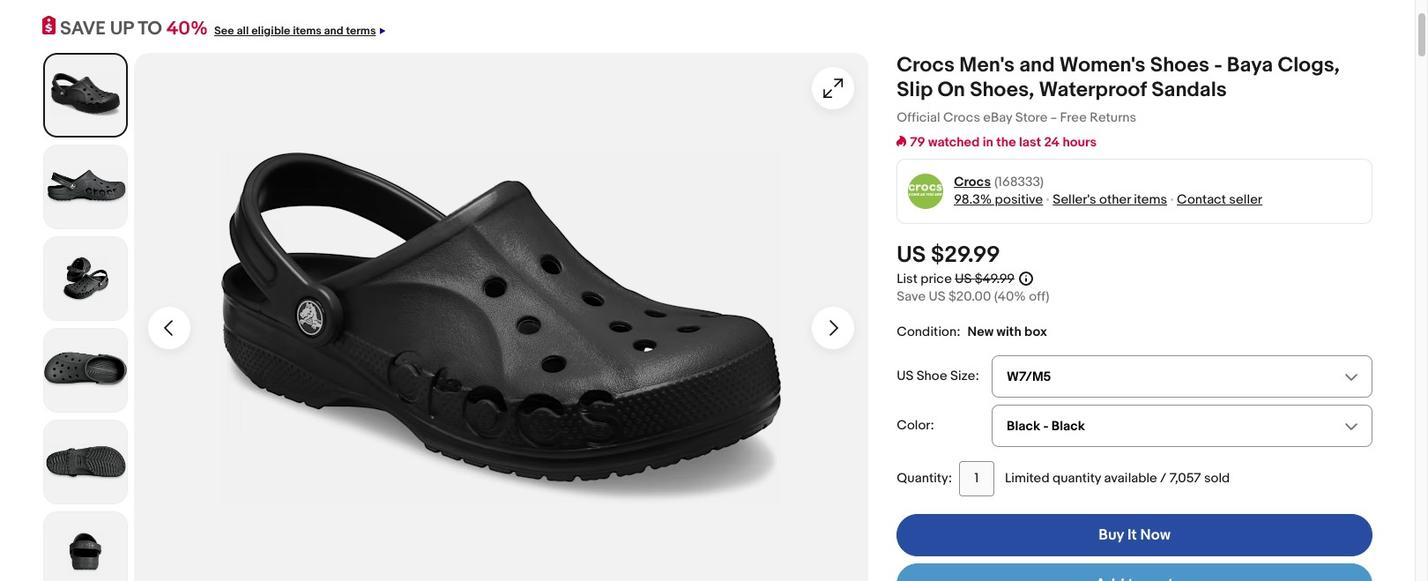 Task type: describe. For each thing, give the bounding box(es) containing it.
quantity:
[[897, 470, 952, 486]]

crocs men's and women's shoes - baya clogs, slip on shoes, waterproof sandals - picture 7 of 96 image
[[135, 53, 869, 581]]

save us $20.00 (40% off)
[[897, 288, 1050, 305]]

seller
[[1230, 191, 1263, 208]]

1 horizontal spatial items
[[1134, 191, 1168, 208]]

color
[[897, 417, 931, 433]]

waterproof
[[1039, 77, 1147, 102]]

picture 11 of 96 image
[[44, 420, 127, 503]]

98.3%
[[954, 191, 992, 208]]

store
[[1016, 109, 1048, 126]]

see all eligible items and terms link
[[208, 18, 386, 41]]

shoes
[[1151, 53, 1210, 77]]

shoes,
[[970, 77, 1035, 102]]

eligible
[[251, 24, 290, 38]]

crocs men's and women's shoes - baya clogs, slip on shoes, waterproof sandals official crocs ebay store – free returns
[[897, 53, 1340, 126]]

quantity
[[1053, 470, 1102, 486]]

buy it now link
[[897, 514, 1373, 556]]

returns
[[1090, 109, 1137, 126]]

picture 12 of 96 image
[[44, 512, 127, 581]]

1 vertical spatial crocs
[[943, 109, 981, 126]]

list
[[897, 270, 918, 287]]

24
[[1045, 134, 1060, 150]]

list price us $49.99
[[897, 270, 1015, 287]]

men's
[[960, 53, 1015, 77]]

seller's other items
[[1053, 191, 1168, 208]]

seller's
[[1053, 191, 1097, 208]]

picture 10 of 96 image
[[44, 329, 127, 411]]

with
[[997, 323, 1022, 340]]

on
[[938, 77, 966, 102]]

official
[[897, 109, 941, 126]]

picture 8 of 96 image
[[44, 145, 127, 228]]

79
[[910, 134, 926, 150]]

–
[[1051, 109, 1057, 126]]

-
[[1214, 53, 1223, 77]]

clogs,
[[1278, 53, 1340, 77]]

crocs image
[[908, 173, 944, 209]]

$49.99
[[975, 270, 1015, 287]]

98.3% positive link
[[954, 191, 1043, 208]]

sold
[[1204, 470, 1230, 486]]

7,057
[[1170, 470, 1202, 486]]

condition:
[[897, 323, 961, 340]]

seller's other items link
[[1053, 191, 1168, 208]]

baya
[[1227, 53, 1274, 77]]

0 vertical spatial and
[[324, 24, 344, 38]]

/
[[1161, 470, 1167, 486]]

it
[[1128, 526, 1137, 544]]

contact seller
[[1177, 191, 1263, 208]]

up
[[110, 18, 134, 41]]

in
[[983, 134, 994, 150]]

ebay
[[984, 109, 1013, 126]]

40%
[[166, 18, 208, 41]]



Task type: locate. For each thing, give the bounding box(es) containing it.
shoe
[[917, 367, 948, 384]]

contact seller link
[[1177, 191, 1263, 208]]

available
[[1104, 470, 1158, 486]]

crocs link
[[954, 173, 991, 191]]

us shoe size
[[897, 367, 976, 384]]

contact
[[1177, 191, 1227, 208]]

picture 9 of 96 image
[[44, 237, 127, 320]]

1 vertical spatial items
[[1134, 191, 1168, 208]]

crocs up watched on the right of the page
[[943, 109, 981, 126]]

save
[[897, 288, 926, 305]]

watched
[[929, 134, 980, 150]]

(40%
[[994, 288, 1026, 305]]

and
[[324, 24, 344, 38], [1020, 53, 1055, 77]]

0 vertical spatial crocs
[[897, 53, 955, 77]]

(168333)
[[995, 173, 1044, 190]]

buy
[[1099, 526, 1124, 544]]

1 vertical spatial and
[[1020, 53, 1055, 77]]

us down price at the right top
[[929, 288, 946, 305]]

98.3% positive
[[954, 191, 1043, 208]]

79 watched in the last 24 hours
[[910, 134, 1097, 150]]

picture 7 of 96 image
[[45, 54, 126, 135]]

see all eligible items and terms
[[214, 24, 376, 38]]

limited quantity available / 7,057 sold
[[1005, 470, 1230, 486]]

us up list
[[897, 241, 926, 269]]

see
[[214, 24, 234, 38]]

slip
[[897, 77, 933, 102]]

1 horizontal spatial and
[[1020, 53, 1055, 77]]

now
[[1141, 526, 1171, 544]]

crocs up official
[[897, 53, 955, 77]]

limited
[[1005, 470, 1050, 486]]

crocs for (168333)
[[954, 173, 991, 190]]

save
[[60, 18, 106, 41]]

2 vertical spatial crocs
[[954, 173, 991, 190]]

items right eligible
[[293, 24, 322, 38]]

sandals
[[1152, 77, 1227, 102]]

us left shoe
[[897, 367, 914, 384]]

items
[[293, 24, 322, 38], [1134, 191, 1168, 208]]

the
[[997, 134, 1016, 150]]

save up to 40%
[[60, 18, 208, 41]]

us $29.99
[[897, 241, 1001, 269]]

last
[[1019, 134, 1042, 150]]

women's
[[1060, 53, 1146, 77]]

buy it now
[[1099, 526, 1171, 544]]

free
[[1060, 109, 1087, 126]]

us
[[897, 241, 926, 269], [955, 270, 972, 287], [929, 288, 946, 305], [897, 367, 914, 384]]

crocs (168333)
[[954, 173, 1044, 190]]

hours
[[1063, 134, 1097, 150]]

new
[[968, 323, 994, 340]]

price
[[921, 270, 952, 287]]

box
[[1025, 323, 1047, 340]]

condition: new with box
[[897, 323, 1047, 340]]

size
[[951, 367, 976, 384]]

and left terms
[[324, 24, 344, 38]]

us up $20.00
[[955, 270, 972, 287]]

and inside crocs men's and women's shoes - baya clogs, slip on shoes, waterproof sandals official crocs ebay store – free returns
[[1020, 53, 1055, 77]]

$20.00
[[949, 288, 991, 305]]

crocs for men's
[[897, 53, 955, 77]]

0 horizontal spatial items
[[293, 24, 322, 38]]

and right men's
[[1020, 53, 1055, 77]]

positive
[[995, 191, 1043, 208]]

terms
[[346, 24, 376, 38]]

Quantity: text field
[[959, 461, 995, 496]]

to
[[138, 18, 162, 41]]

all
[[237, 24, 249, 38]]

$29.99
[[931, 241, 1001, 269]]

0 horizontal spatial and
[[324, 24, 344, 38]]

crocs
[[897, 53, 955, 77], [943, 109, 981, 126], [954, 173, 991, 190]]

items right other
[[1134, 191, 1168, 208]]

other
[[1100, 191, 1131, 208]]

0 vertical spatial items
[[293, 24, 322, 38]]

crocs up 98.3%
[[954, 173, 991, 190]]

off)
[[1029, 288, 1050, 305]]



Task type: vqa. For each thing, say whether or not it's contained in the screenshot.
'Limited'
yes



